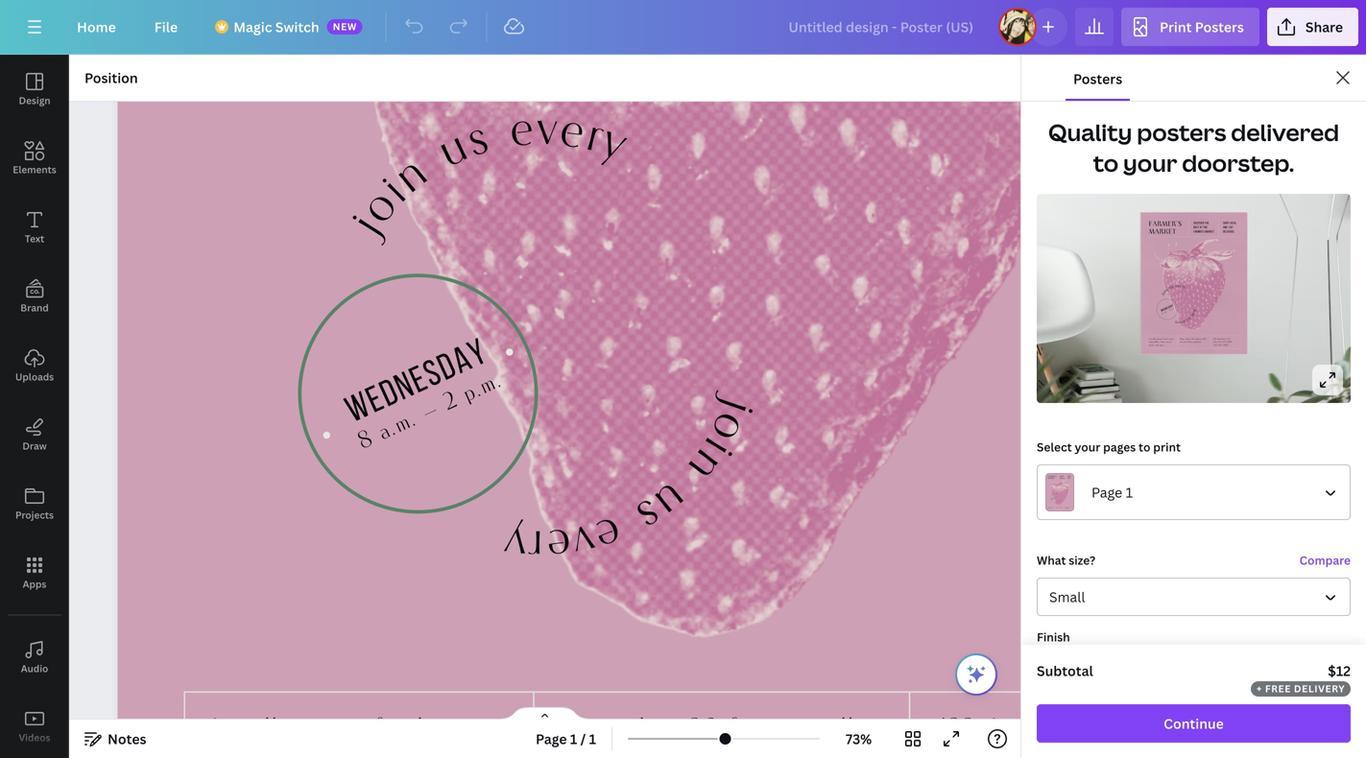 Task type: locate. For each thing, give the bounding box(es) containing it.
farmer's
[[1149, 220, 1183, 228], [1194, 231, 1205, 234]]

1 vertical spatial j
[[704, 390, 774, 425]]

0 vertical spatial 8
[[1162, 312, 1164, 315]]

than
[[1187, 338, 1191, 341], [631, 714, 680, 747]]

your left pages
[[1075, 439, 1101, 455]]

present inside more than 30 farmers will present their products
[[564, 751, 644, 759]]

1 horizontal spatial n
[[671, 434, 743, 498]]

0 horizontal spatial y
[[501, 510, 531, 581]]

1 vertical spatial 30
[[689, 714, 720, 747]]

1 down pages
[[1126, 483, 1133, 502]]

size?
[[1069, 553, 1096, 568]]

anywhere up "st" at the top of page
[[1218, 338, 1227, 341]]

farmer's down at
[[1194, 231, 1205, 234]]

your up farmer's market
[[1124, 147, 1178, 179]]

side panel tab list
[[0, 55, 69, 759]]

1 horizontal spatial items:
[[1169, 338, 1175, 341]]

1 vertical spatial page
[[536, 730, 567, 749]]

best
[[1194, 226, 1200, 229]]

and down shop
[[1224, 226, 1228, 230]]

123 inside locally-grown food items: vegetables, fruits, meat, herbs and more more than 30 farmers will present their products 123 anywhere st., any city st 12345 +123-456-7890 shop local and eat delicious
[[1214, 338, 1217, 341]]

grown inside locally-grown food items: vegetables, fruits, meat, herbs and more more than 30 farmers will present their products 123 anywhere st., any city st 12345 +123-456-7890 shop local and eat delicious
[[1157, 338, 1163, 341]]

vegetables,
[[1149, 341, 1160, 344], [212, 751, 334, 759]]

0 vertical spatial to
[[1094, 147, 1119, 179]]

1
[[1126, 483, 1133, 502], [570, 730, 577, 749], [589, 730, 596, 749]]

0 horizontal spatial food
[[375, 714, 424, 747]]

0 horizontal spatial p.m.
[[458, 366, 507, 409]]

— inside wednesday 8 a.m. — 2 p.m.
[[1168, 310, 1170, 312]]

0 vertical spatial y
[[592, 106, 637, 178]]

1 horizontal spatial r
[[579, 100, 611, 171]]

to
[[1094, 147, 1119, 179], [1139, 439, 1151, 455]]

posters right print
[[1195, 18, 1245, 36]]

p.m.
[[1171, 307, 1176, 311], [458, 366, 507, 409]]

page
[[1092, 483, 1123, 502], [536, 730, 567, 749]]

0 horizontal spatial 1
[[570, 730, 577, 749]]

30
[[1192, 338, 1194, 341], [689, 714, 720, 747]]

videos button
[[0, 692, 69, 759]]

1 horizontal spatial u
[[640, 466, 704, 537]]

0 horizontal spatial i
[[365, 161, 423, 219]]

0 horizontal spatial grown
[[300, 714, 366, 747]]

1 vertical spatial wednesday
[[342, 335, 494, 431]]

page down show pages image
[[536, 730, 567, 749]]

123 up any
[[1214, 338, 1217, 341]]

0 vertical spatial wednesday
[[1161, 304, 1174, 313]]

1 vertical spatial s
[[624, 482, 677, 552]]

1 horizontal spatial y
[[592, 106, 637, 178]]

grown inside the locally-grown food items: vegetables, fruits, meat
[[300, 714, 366, 747]]

anywhere down subtotal
[[986, 714, 1094, 747]]

local
[[1230, 222, 1237, 225]]

food inside the locally-grown food items: vegetables, fruits, meat
[[375, 714, 424, 747]]

page for page 1
[[1092, 483, 1123, 502]]

present inside locally-grown food items: vegetables, fruits, meat, herbs and more more than 30 farmers will present their products 123 anywhere st., any city st 12345 +123-456-7890 shop local and eat delicious
[[1181, 341, 1188, 344]]

0 horizontal spatial —
[[418, 395, 444, 428]]

0 horizontal spatial o
[[343, 174, 414, 239]]

st., left continue
[[1103, 714, 1140, 747]]

pages
[[1104, 439, 1136, 455]]

0 horizontal spatial products
[[713, 751, 808, 759]]

anywhere inside locally-grown food items: vegetables, fruits, meat, herbs and more more than 30 farmers will present their products 123 anywhere st., any city st 12345 +123-456-7890 shop local and eat delicious
[[1218, 338, 1227, 341]]

1 vertical spatial items:
[[434, 714, 497, 747]]

vegetables, for locally-grown food items: vegetables, fruits, meat
[[212, 751, 334, 759]]

eat
[[1230, 226, 1234, 230]]

locally- inside the locally-grown food items: vegetables, fruits, meat
[[212, 714, 300, 747]]

products inside more than 30 farmers will present their products
[[713, 751, 808, 759]]

compare
[[1300, 553, 1351, 568]]

2
[[1170, 309, 1172, 312], [440, 387, 463, 418]]

0 vertical spatial a.m.
[[1164, 310, 1168, 314]]

0 vertical spatial will
[[1203, 338, 1206, 341]]

1 vertical spatial their
[[654, 751, 704, 759]]

0 vertical spatial food
[[1164, 338, 1168, 341]]

and left more
[[1156, 344, 1159, 347]]

posters inside button
[[1074, 70, 1123, 88]]

0 horizontal spatial v
[[536, 94, 558, 164]]

i
[[365, 161, 423, 219], [687, 424, 753, 471]]

0 horizontal spatial 30
[[689, 714, 720, 747]]

0 horizontal spatial n
[[378, 139, 443, 210]]

vegetables, inside locally-grown food items: vegetables, fruits, meat, herbs and more more than 30 farmers will present their products 123 anywhere st., any city st 12345 +123-456-7890 shop local and eat delicious
[[1149, 341, 1160, 344]]

1 horizontal spatial 8
[[1162, 312, 1164, 315]]

shop
[[1224, 222, 1229, 225]]

grown for locally-grown food items: vegetables, fruits, meat
[[300, 714, 366, 747]]

locally- for locally-grown food items: vegetables, fruits, meat, herbs and more more than 30 farmers will present their products 123 anywhere st., any city st 12345 +123-456-7890 shop local and eat delicious
[[1149, 338, 1157, 341]]

discover the best at the farmer's market
[[1194, 222, 1215, 234]]

0 vertical spatial s
[[457, 103, 498, 175]]

grown for locally-grown food items: vegetables, fruits, meat, herbs and more more than 30 farmers will present their products 123 anywhere st., any city st 12345 +123-456-7890 shop local and eat delicious
[[1157, 338, 1163, 341]]

0 horizontal spatial items:
[[434, 714, 497, 747]]

s
[[457, 103, 498, 175], [624, 482, 677, 552]]

1 vertical spatial and
[[1156, 344, 1159, 347]]

8 a.m. — 2 p.m.
[[354, 366, 507, 457]]

and
[[1224, 226, 1228, 230], [1156, 344, 1159, 347]]

st.,
[[1228, 338, 1231, 341], [1103, 714, 1140, 747]]

o
[[343, 174, 414, 239], [693, 401, 768, 455]]

present
[[1181, 341, 1188, 344], [564, 751, 644, 759]]

audio button
[[0, 623, 69, 692]]

+ free delivery
[[1257, 683, 1346, 696]]

fruits, inside locally-grown food items: vegetables, fruits, meat, herbs and more more than 30 farmers will present their products 123 anywhere st., any city st 12345 +123-456-7890 shop local and eat delicious
[[1161, 341, 1167, 344]]

1 horizontal spatial and
[[1224, 226, 1228, 230]]

1 horizontal spatial posters
[[1195, 18, 1245, 36]]

wednesday for wednesday
[[342, 335, 494, 431]]

items:
[[1169, 338, 1175, 341], [434, 714, 497, 747]]

1 horizontal spatial locally-
[[1149, 338, 1157, 341]]

0 vertical spatial fruits,
[[1161, 341, 1167, 344]]

1 horizontal spatial grown
[[1157, 338, 1163, 341]]

continue button
[[1037, 705, 1351, 743]]

more
[[1160, 344, 1165, 347]]

design
[[19, 94, 50, 107]]

30 inside locally-grown food items: vegetables, fruits, meat, herbs and more more than 30 farmers will present their products 123 anywhere st., any city st 12345 +123-456-7890 shop local and eat delicious
[[1192, 338, 1194, 341]]

products
[[1194, 341, 1202, 344], [713, 751, 808, 759]]

the right at
[[1204, 226, 1208, 229]]

0 vertical spatial locally-
[[1149, 338, 1157, 341]]

2 inside wednesday 8 a.m. — 2 p.m.
[[1170, 309, 1172, 312]]

than inside more than 30 farmers will present their products
[[631, 714, 680, 747]]

73% button
[[828, 724, 890, 755]]

j
[[333, 201, 398, 249], [704, 390, 774, 425]]

1 horizontal spatial products
[[1194, 341, 1202, 344]]

0 horizontal spatial their
[[654, 751, 704, 759]]

e
[[506, 94, 537, 165], [555, 95, 590, 167], [586, 499, 632, 573], [544, 511, 575, 582]]

1 horizontal spatial present
[[1181, 341, 1188, 344]]

print
[[1154, 439, 1181, 455]]

items: up 'meat,'
[[1169, 338, 1175, 341]]

1 vertical spatial y
[[501, 510, 531, 581]]

8 inside wednesday 8 a.m. — 2 p.m.
[[1162, 312, 1164, 315]]

farmers inside locally-grown food items: vegetables, fruits, meat, herbs and more more than 30 farmers will present their products 123 anywhere st., any city st 12345 +123-456-7890 shop local and eat delicious
[[1195, 338, 1202, 341]]

1 horizontal spatial to
[[1139, 439, 1151, 455]]

posters button
[[1066, 55, 1130, 101]]

st., up "12345"
[[1228, 338, 1231, 341]]

/
[[581, 730, 586, 749]]

a.m.
[[1164, 310, 1168, 314], [374, 405, 422, 448]]

0 horizontal spatial market
[[1149, 228, 1177, 236]]

1 horizontal spatial more
[[1181, 338, 1186, 341]]

1 horizontal spatial wednesday
[[1161, 304, 1174, 313]]

0 horizontal spatial farmers
[[730, 714, 808, 747]]

u
[[426, 111, 480, 186], [640, 466, 704, 537]]

0 vertical spatial u
[[426, 111, 480, 186]]

n
[[378, 139, 443, 210], [671, 434, 743, 498]]

show pages image
[[499, 707, 591, 722]]

0 horizontal spatial j
[[333, 201, 398, 249]]

their
[[1188, 341, 1193, 344], [654, 751, 704, 759]]

share button
[[1268, 8, 1359, 46]]

to inside quality posters delivered to your doorstep.
[[1094, 147, 1119, 179]]

1 horizontal spatial v
[[567, 507, 602, 579]]

audio
[[21, 663, 48, 676]]

small
[[1050, 588, 1086, 606]]

anywhere
[[1218, 338, 1227, 341], [986, 714, 1094, 747]]

2 inside 8 a.m. — 2 p.m.
[[440, 387, 463, 418]]

1 vertical spatial r
[[529, 512, 545, 582]]

main menu bar
[[0, 0, 1367, 55]]

1 vertical spatial 2
[[440, 387, 463, 418]]

select
[[1037, 439, 1072, 455]]

1 left /
[[570, 730, 577, 749]]

1 horizontal spatial your
[[1124, 147, 1178, 179]]

y
[[592, 106, 637, 178], [501, 510, 531, 581]]

farmer's market
[[1149, 220, 1183, 236]]

farmer's left "best"
[[1149, 220, 1183, 228]]

present down /
[[564, 751, 644, 759]]

0 horizontal spatial 123
[[940, 714, 977, 747]]

home
[[77, 18, 116, 36]]

present right 'meat,'
[[1181, 341, 1188, 344]]

vegetables, inside the locally-grown food items: vegetables, fruits, meat
[[212, 751, 334, 759]]

0 vertical spatial posters
[[1195, 18, 1245, 36]]

the right discover
[[1205, 222, 1210, 225]]

r
[[579, 100, 611, 171], [529, 512, 545, 582]]

1 vertical spatial o
[[693, 401, 768, 455]]

delicious
[[1224, 231, 1235, 234]]

to left posters at top right
[[1094, 147, 1119, 179]]

items: inside the locally-grown food items: vegetables, fruits, meat
[[434, 714, 497, 747]]

locally- inside locally-grown food items: vegetables, fruits, meat, herbs and more more than 30 farmers will present their products 123 anywhere st., any city st 12345 +123-456-7890 shop local and eat delicious
[[1149, 338, 1157, 341]]

0 horizontal spatial anywhere
[[986, 714, 1094, 747]]

1 vertical spatial farmers
[[730, 714, 808, 747]]

vegetables, for locally-grown food items: vegetables, fruits, meat, herbs and more more than 30 farmers will present their products 123 anywhere st., any city st 12345 +123-456-7890 shop local and eat delicious
[[1149, 341, 1160, 344]]

1 vertical spatial will
[[817, 714, 855, 747]]

0 vertical spatial v
[[536, 94, 558, 164]]

locally-
[[1149, 338, 1157, 341], [212, 714, 300, 747]]

farmers
[[1195, 338, 1202, 341], [730, 714, 808, 747]]

page down select your pages to print
[[1092, 483, 1123, 502]]

page 1 / 1
[[536, 730, 596, 749]]

2 horizontal spatial 1
[[1126, 483, 1133, 502]]

items: inside locally-grown food items: vegetables, fruits, meat, herbs and more more than 30 farmers will present their products 123 anywhere st., any city st 12345 +123-456-7890 shop local and eat delicious
[[1169, 338, 1175, 341]]

—
[[1168, 310, 1170, 312], [418, 395, 444, 428]]

fruits,
[[1161, 341, 1167, 344], [344, 751, 406, 759]]

canva assistant image
[[965, 664, 988, 687]]

1 vertical spatial food
[[375, 714, 424, 747]]

0 horizontal spatial u
[[426, 111, 480, 186]]

posters up quality
[[1074, 70, 1123, 88]]

1 horizontal spatial 30
[[1192, 338, 1194, 341]]

123
[[1214, 338, 1217, 341], [940, 714, 977, 747]]

1 horizontal spatial their
[[1188, 341, 1193, 344]]

food for locally-grown food items: vegetables, fruits, meat, herbs and more more than 30 farmers will present their products 123 anywhere st., any city st 12345 +123-456-7890 shop local and eat delicious
[[1164, 338, 1168, 341]]

items: left show pages image
[[434, 714, 497, 747]]

0 vertical spatial present
[[1181, 341, 1188, 344]]

brand
[[20, 302, 49, 315]]

fruits, inside the locally-grown food items: vegetables, fruits, meat
[[344, 751, 406, 759]]

7890
[[1224, 344, 1229, 347]]

1 horizontal spatial st.,
[[1228, 338, 1231, 341]]

switch
[[275, 18, 319, 36]]

your
[[1124, 147, 1178, 179], [1075, 439, 1101, 455]]

0 vertical spatial vegetables,
[[1149, 341, 1160, 344]]

wednesday
[[1161, 304, 1174, 313], [342, 335, 494, 431]]

0 vertical spatial items:
[[1169, 338, 1175, 341]]

will inside more than 30 farmers will present their products
[[817, 714, 855, 747]]

1 horizontal spatial —
[[1168, 310, 1170, 312]]

0 vertical spatial than
[[1187, 338, 1191, 341]]

1 vertical spatial a.m.
[[374, 405, 422, 448]]

1 horizontal spatial fruits,
[[1161, 341, 1167, 344]]

1 right /
[[589, 730, 596, 749]]

compare button
[[1300, 553, 1351, 568]]

1 vertical spatial grown
[[300, 714, 366, 747]]

1 vertical spatial vegetables,
[[212, 751, 334, 759]]

fruits, for locally-grown food items: vegetables, fruits, meat, herbs and more more than 30 farmers will present their products 123 anywhere st., any city st 12345 +123-456-7890 shop local and eat delicious
[[1161, 341, 1167, 344]]

1 for page 1
[[1126, 483, 1133, 502]]

apps button
[[0, 539, 69, 608]]

0 vertical spatial anywhere
[[1218, 338, 1227, 341]]

delivery
[[1294, 683, 1346, 696]]

farmers inside more than 30 farmers will present their products
[[730, 714, 808, 747]]

0 horizontal spatial a.m.
[[374, 405, 422, 448]]

videos
[[19, 732, 50, 745]]

0 vertical spatial more
[[1181, 338, 1186, 341]]

food inside locally-grown food items: vegetables, fruits, meat, herbs and more more than 30 farmers will present their products 123 anywhere st., any city st 12345 +123-456-7890 shop local and eat delicious
[[1164, 338, 1168, 341]]

their inside locally-grown food items: vegetables, fruits, meat, herbs and more more than 30 farmers will present their products 123 anywhere st., any city st 12345 +123-456-7890 shop local and eat delicious
[[1188, 341, 1193, 344]]

products inside locally-grown food items: vegetables, fruits, meat, herbs and more more than 30 farmers will present their products 123 anywhere st., any city st 12345 +123-456-7890 shop local and eat delicious
[[1194, 341, 1202, 344]]

1 for page 1 / 1
[[570, 730, 577, 749]]

0 vertical spatial o
[[343, 174, 414, 239]]

1 vertical spatial present
[[564, 751, 644, 759]]

0 vertical spatial your
[[1124, 147, 1178, 179]]

0 vertical spatial their
[[1188, 341, 1193, 344]]

fruits, for locally-grown food items: vegetables, fruits, meat
[[344, 751, 406, 759]]

locally- for locally-grown food items: vegetables, fruits, meat
[[212, 714, 300, 747]]

1 vertical spatial anywhere
[[986, 714, 1094, 747]]

a.m. inside wednesday 8 a.m. — 2 p.m.
[[1164, 310, 1168, 314]]

1 inside dropdown button
[[1126, 483, 1133, 502]]

wednesday inside wednesday 8 a.m. — 2 p.m.
[[1161, 304, 1174, 313]]

page inside dropdown button
[[1092, 483, 1123, 502]]

0 horizontal spatial than
[[631, 714, 680, 747]]

new
[[333, 20, 357, 33]]

0 horizontal spatial st.,
[[1103, 714, 1140, 747]]

0 vertical spatial products
[[1194, 341, 1202, 344]]

to left print
[[1139, 439, 1151, 455]]

123 down canva assistant image
[[940, 714, 977, 747]]

1 horizontal spatial farmer's
[[1194, 231, 1205, 234]]



Task type: vqa. For each thing, say whether or not it's contained in the screenshot.
the topmost vegetables,
yes



Task type: describe. For each thing, give the bounding box(es) containing it.
position button
[[77, 62, 146, 93]]

city
[[1218, 341, 1222, 344]]

food for locally-grown food items: vegetables, fruits, meat
[[375, 714, 424, 747]]

at
[[1200, 226, 1203, 229]]

wednesday 8 a.m. — 2 p.m.
[[1161, 304, 1176, 315]]

notes button
[[77, 724, 154, 755]]

posters
[[1137, 117, 1227, 148]]

— inside 8 a.m. — 2 p.m.
[[418, 395, 444, 428]]

0 vertical spatial farmer's
[[1149, 220, 1183, 228]]

1 vertical spatial st.,
[[1103, 714, 1140, 747]]

than inside locally-grown food items: vegetables, fruits, meat, herbs and more more than 30 farmers will present their products 123 anywhere st., any city st 12345 +123-456-7890 shop local and eat delicious
[[1187, 338, 1191, 341]]

1 vertical spatial 123
[[940, 714, 977, 747]]

uploads button
[[0, 331, 69, 400]]

uploads
[[15, 371, 54, 384]]

market inside farmer's market
[[1149, 228, 1177, 236]]

will inside locally-grown food items: vegetables, fruits, meat, herbs and more more than 30 farmers will present their products 123 anywhere st., any city st 12345 +123-456-7890 shop local and eat delicious
[[1203, 338, 1206, 341]]

items: for locally-grown food items: vegetables, fruits, meat, herbs and more more than 30 farmers will present their products 123 anywhere st., any city st 12345 +123-456-7890 shop local and eat delicious
[[1169, 338, 1175, 341]]

market inside discover the best at the farmer's market
[[1206, 231, 1215, 234]]

1 vertical spatial u
[[640, 466, 704, 537]]

quality posters delivered to your doorstep.
[[1049, 117, 1340, 179]]

1 vertical spatial the
[[1204, 226, 1208, 229]]

p.m. inside wednesday 8 a.m. — 2 p.m.
[[1171, 307, 1176, 311]]

magic switch
[[234, 18, 319, 36]]

0 horizontal spatial and
[[1156, 344, 1159, 347]]

p.m. inside 8 a.m. — 2 p.m.
[[458, 366, 507, 409]]

free
[[1266, 683, 1292, 696]]

share
[[1306, 18, 1344, 36]]

0 vertical spatial j
[[333, 201, 398, 249]]

1 vertical spatial n
[[671, 434, 743, 498]]

file
[[154, 18, 178, 36]]

meat,
[[1167, 341, 1173, 344]]

1 horizontal spatial 1
[[589, 730, 596, 749]]

items: for locally-grown food items: vegetables, fruits, meat
[[434, 714, 497, 747]]

+123-
[[1214, 344, 1219, 347]]

more than 30 farmers will present their products
[[564, 714, 855, 759]]

Design title text field
[[773, 8, 991, 46]]

more inside locally-grown food items: vegetables, fruits, meat, herbs and more more than 30 farmers will present their products 123 anywhere st., any city st 12345 +123-456-7890 shop local and eat delicious
[[1181, 338, 1186, 341]]

st
[[1223, 341, 1226, 344]]

to for your
[[1094, 147, 1119, 179]]

page 1
[[1092, 483, 1133, 502]]

0 vertical spatial r
[[579, 100, 611, 171]]

456-
[[1219, 344, 1224, 347]]

any
[[1214, 341, 1218, 344]]

herbs
[[1149, 344, 1155, 347]]

page for page 1 / 1
[[536, 730, 567, 749]]

to for print
[[1139, 439, 1151, 455]]

design button
[[0, 55, 69, 124]]

e v e
[[506, 94, 590, 167]]

projects button
[[0, 470, 69, 539]]

v inside e v e
[[536, 94, 558, 164]]

their inside more than 30 farmers will present their products
[[654, 751, 704, 759]]

$12
[[1328, 662, 1351, 680]]

0 horizontal spatial s
[[457, 103, 498, 175]]

posters inside dropdown button
[[1195, 18, 1245, 36]]

73%
[[846, 730, 872, 749]]

what
[[1037, 553, 1066, 568]]

page 1 button
[[1037, 465, 1351, 520]]

text
[[25, 232, 44, 245]]

more inside more than 30 farmers will present their products
[[564, 714, 622, 747]]

doorstep.
[[1182, 147, 1295, 179]]

finish
[[1037, 629, 1071, 645]]

1 vertical spatial i
[[687, 424, 753, 471]]

projects
[[15, 509, 54, 522]]

123 anywhere st.,
[[940, 714, 1140, 747]]

0 vertical spatial i
[[365, 161, 423, 219]]

1 horizontal spatial j
[[704, 390, 774, 425]]

draw button
[[0, 400, 69, 470]]

discover
[[1194, 222, 1205, 225]]

your inside quality posters delivered to your doorstep.
[[1124, 147, 1178, 179]]

select your pages to print
[[1037, 439, 1181, 455]]

draw
[[22, 440, 47, 453]]

st., inside locally-grown food items: vegetables, fruits, meat, herbs and more more than 30 farmers will present their products 123 anywhere st., any city st 12345 +123-456-7890 shop local and eat delicious
[[1228, 338, 1231, 341]]

elements
[[13, 163, 56, 176]]

quality
[[1049, 117, 1133, 148]]

1 horizontal spatial s
[[624, 482, 677, 552]]

position
[[85, 69, 138, 87]]

file button
[[139, 8, 193, 46]]

0 horizontal spatial r
[[529, 512, 545, 582]]

print posters button
[[1122, 8, 1260, 46]]

brand button
[[0, 262, 69, 331]]

delivered
[[1231, 117, 1340, 148]]

home link
[[61, 8, 131, 46]]

locally-grown food items: vegetables, fruits, meat, herbs and more more than 30 farmers will present their products 123 anywhere st., any city st 12345 +123-456-7890 shop local and eat delicious
[[1149, 222, 1237, 347]]

elements button
[[0, 124, 69, 193]]

What size? button
[[1037, 578, 1351, 616]]

apps
[[23, 578, 46, 591]]

print
[[1160, 18, 1192, 36]]

farmer's inside discover the best at the farmer's market
[[1194, 231, 1205, 234]]

30 inside more than 30 farmers will present their products
[[689, 714, 720, 747]]

magic
[[234, 18, 272, 36]]

0 vertical spatial the
[[1205, 222, 1210, 225]]

notes
[[108, 730, 146, 749]]

a.m. inside 8 a.m. — 2 p.m.
[[374, 405, 422, 448]]

8 inside 8 a.m. — 2 p.m.
[[354, 425, 378, 457]]

print posters
[[1160, 18, 1245, 36]]

wednesday for wednesday 8 a.m. — 2 p.m.
[[1161, 304, 1174, 313]]

locally-grown food items: vegetables, fruits, meat
[[212, 714, 497, 759]]

text button
[[0, 193, 69, 262]]

+
[[1257, 683, 1263, 696]]

0 vertical spatial and
[[1224, 226, 1228, 230]]

12345
[[1227, 341, 1232, 344]]

subtotal
[[1037, 662, 1094, 680]]

1 vertical spatial your
[[1075, 439, 1101, 455]]

what size?
[[1037, 553, 1096, 568]]

1 horizontal spatial o
[[693, 401, 768, 455]]

continue
[[1164, 715, 1224, 733]]

1 vertical spatial v
[[567, 507, 602, 579]]



